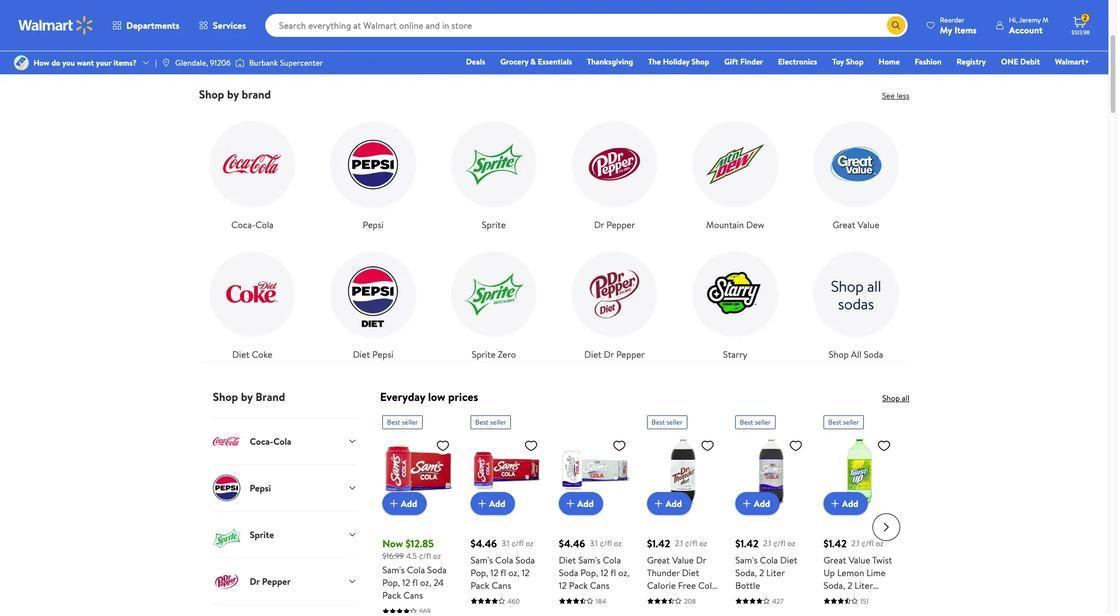 Task type: locate. For each thing, give the bounding box(es) containing it.
sam's inside $4.46 3.1 ¢/fl oz diet sam's cola soda pop, 12 fl oz, 12 pack cans
[[579, 554, 601, 567]]

mountain dew link
[[682, 111, 789, 232]]

shop now left finder
[[701, 50, 735, 61]]

1 shop now from the left
[[218, 50, 252, 61]]

list containing coca-cola
[[192, 102, 917, 362]]

$4.46 3.1 ¢/fl oz sam's cola soda pop, 12 fl oz, 12 pack cans
[[471, 537, 535, 593]]

2 horizontal spatial bottle
[[824, 593, 849, 605]]

coca-
[[231, 218, 256, 231], [250, 435, 274, 448]]

shop now
[[218, 50, 252, 61], [460, 50, 494, 61], [701, 50, 735, 61]]

2 list from the top
[[192, 102, 917, 362]]

$4.46 inside $4.46 3.1 ¢/fl oz sam's cola soda pop, 12 fl oz, 12 pack cans
[[471, 537, 497, 552]]

shop all link
[[883, 393, 910, 404]]

0 vertical spatial pepper
[[607, 218, 635, 231]]

great value
[[833, 218, 880, 231]]

6 product group from the left
[[824, 411, 896, 614]]

3.1
[[502, 538, 510, 550], [590, 538, 598, 550]]

toy shop link
[[828, 55, 869, 68]]

services
[[213, 19, 246, 32]]

oz for twist
[[876, 538, 884, 550]]

oz, left thunder
[[619, 567, 630, 580]]

 image right the 91206 at the top left
[[235, 57, 245, 69]]

add to cart image for sam's cola diet soda, 2 liter bottle
[[740, 497, 754, 511]]

0 vertical spatial by
[[227, 87, 239, 102]]

liter up 427
[[767, 567, 785, 580]]

2 2.1 from the left
[[764, 538, 772, 550]]

diet dr pepper link
[[561, 241, 668, 362]]

great inside $1.42 2.1 ¢/fl oz great value dr thunder diet calorie free cola soda, 2 liter bottle
[[647, 554, 670, 567]]

oz for cola
[[614, 538, 622, 550]]

2 horizontal spatial pack
[[569, 580, 588, 593]]

do
[[51, 57, 60, 69]]

seller for fl
[[402, 418, 418, 428]]

1 vertical spatial pepper
[[616, 348, 645, 361]]

&
[[531, 56, 536, 68]]

liter inside $1.42 2.1 ¢/fl oz sam's cola diet soda, 2 liter bottle
[[767, 567, 785, 580]]

diet pepsi link
[[320, 241, 427, 362]]

soda inside $4.46 3.1 ¢/fl oz sam's cola soda pop, 12 fl oz, 12 pack cans
[[516, 554, 535, 567]]

night
[[637, 15, 655, 26]]

seller up great value twist up lemon lime soda, 2 liter bottle image
[[844, 418, 860, 428]]

coca- for coca-cola dropdown button
[[250, 435, 274, 448]]

$4.46 inside $4.46 3.1 ¢/fl oz diet sam's cola soda pop, 12 fl oz, 12 pack cans
[[559, 537, 585, 552]]

you
[[62, 57, 75, 69]]

 image left how
[[14, 55, 29, 70]]

pack inside $4.46 3.1 ¢/fl oz diet sam's cola soda pop, 12 fl oz, 12 pack cans
[[569, 580, 588, 593]]

want
[[77, 57, 94, 69]]

3.1 for cola
[[502, 538, 510, 550]]

cans inside $4.46 3.1 ¢/fl oz diet sam's cola soda pop, 12 fl oz, 12 pack cans
[[590, 580, 610, 593]]

best up great value twist up lemon lime soda, 2 liter bottle image
[[829, 418, 842, 428]]

4 best seller from the left
[[740, 418, 771, 428]]

cans inside $4.46 3.1 ¢/fl oz sam's cola soda pop, 12 fl oz, 12 pack cans
[[492, 580, 511, 593]]

the
[[649, 56, 661, 68]]

shop now down the up at the left
[[460, 50, 494, 61]]

of
[[270, 15, 278, 26]]

pack inside the now $12.85 $16.99 4.5 ¢/fl oz sam's cola soda pop, 12 fl oz, 24 pack cans
[[383, 590, 401, 603]]

$4.46
[[471, 537, 497, 552], [559, 537, 585, 552]]

2 horizontal spatial soda,
[[824, 580, 846, 593]]

0 vertical spatial coca-cola
[[231, 218, 274, 231]]

1 seller from the left
[[402, 418, 418, 428]]

2 horizontal spatial shop now
[[701, 50, 735, 61]]

5 add from the left
[[754, 498, 771, 511]]

1 3.1 from the left
[[502, 538, 510, 550]]

1 horizontal spatial $1.42
[[736, 537, 759, 552]]

1 horizontal spatial now
[[479, 50, 494, 61]]

5 add button from the left
[[736, 493, 780, 516]]

0 horizontal spatial $1.42
[[647, 537, 671, 552]]

1 now from the left
[[238, 50, 252, 61]]

0 horizontal spatial 2.1
[[675, 538, 683, 550]]

by
[[227, 87, 239, 102], [241, 389, 253, 405]]

now right the 91206 at the top left
[[238, 50, 252, 61]]

coca-cola button
[[213, 418, 357, 465]]

$1.42 inside $1.42 2.1 ¢/fl oz great value dr thunder diet calorie free cola soda, 2 liter bottle
[[647, 537, 671, 552]]

oz, inside $4.46 3.1 ¢/fl oz sam's cola soda pop, 12 fl oz, 12 pack cans
[[509, 567, 520, 580]]

sprite zero
[[472, 348, 516, 361]]

0 horizontal spatial now
[[238, 50, 252, 61]]

list item containing team up with monopoly and a&w for a winning game night
[[434, 0, 675, 73]]

now
[[238, 50, 252, 61], [479, 50, 494, 61], [721, 50, 735, 61]]

3 $1.42 from the left
[[824, 537, 847, 552]]

0 horizontal spatial bottle
[[647, 605, 672, 614]]

pepsi
[[363, 218, 384, 231], [373, 348, 394, 361], [250, 482, 271, 495]]

5 add to cart image from the left
[[740, 497, 754, 511]]

oz inside $1.42 2.1 ¢/fl oz sam's cola diet soda, 2 liter bottle
[[788, 538, 796, 550]]

shop now for look.
[[701, 50, 735, 61]]

cans up "184"
[[590, 580, 610, 593]]

1 horizontal spatial dr pepper
[[594, 218, 635, 231]]

1 2.1 from the left
[[675, 538, 683, 550]]

now
[[383, 537, 403, 552]]

6 add button from the left
[[824, 493, 868, 516]]

deals
[[466, 56, 486, 68]]

thanksgiving link
[[582, 55, 639, 68]]

dr pepper inside dr pepper link
[[594, 218, 635, 231]]

free
[[678, 580, 696, 593]]

monopoly
[[498, 15, 533, 26]]

2 best seller from the left
[[475, 418, 507, 428]]

¢/fl inside $1.42 2.1 ¢/fl oz great value dr thunder diet calorie free cola soda, 2 liter bottle
[[685, 538, 698, 550]]

shop now down services
[[218, 50, 252, 61]]

full
[[234, 15, 245, 26]]

2 shop now from the left
[[460, 50, 494, 61]]

reorder my items
[[940, 15, 977, 36]]

oz inside $1.42 2.1 ¢/fl oz great value dr thunder diet calorie free cola soda, 2 liter bottle
[[700, 538, 707, 550]]

$12.85
[[406, 537, 434, 552]]

add to favorites list, diet sam's cola soda pop, 12 fl oz, 12 pack cans image
[[613, 439, 627, 454]]

1 add to cart image from the left
[[387, 497, 401, 511]]

1 horizontal spatial 3.1
[[590, 538, 598, 550]]

2 add from the left
[[489, 498, 506, 511]]

1 horizontal spatial 2.1
[[764, 538, 772, 550]]

seller up great value dr thunder diet calorie free cola soda, 2 liter bottle image
[[667, 418, 683, 428]]

diet sam's cola soda pop, 12 fl oz, 12 pack cans image
[[559, 434, 631, 507]]

1 add button from the left
[[383, 493, 427, 516]]

now for full
[[238, 50, 252, 61]]

soda inside the now $12.85 $16.99 4.5 ¢/fl oz sam's cola soda pop, 12 fl oz, 24 pack cans
[[427, 565, 447, 577]]

prices
[[448, 389, 479, 405]]

debit
[[1021, 56, 1041, 68]]

best seller up great value dr thunder diet calorie free cola soda, 2 liter bottle image
[[652, 418, 683, 428]]

coke
[[252, 348, 273, 361]]

fl inside $4.46 3.1 ¢/fl oz diet sam's cola soda pop, 12 fl oz, 12 pack cans
[[611, 567, 616, 580]]

best up great value dr thunder diet calorie free cola soda, 2 liter bottle image
[[652, 418, 665, 428]]

oz for diet
[[788, 538, 796, 550]]

1 vertical spatial sprite
[[472, 348, 496, 361]]

soda
[[864, 348, 884, 361], [516, 554, 535, 567], [427, 565, 447, 577], [559, 567, 579, 580]]

shop left all
[[829, 348, 849, 361]]

2 seller from the left
[[490, 418, 507, 428]]

0 horizontal spatial oz,
[[420, 577, 432, 590]]

2 vertical spatial sprite
[[250, 529, 274, 542]]

pepper inside dr pepper link
[[607, 218, 635, 231]]

1 product group from the left
[[383, 411, 455, 614]]

list item containing try the full roster of fan-favorite flavors.
[[192, 0, 434, 73]]

0 vertical spatial dr pepper
[[594, 218, 635, 231]]

pepper
[[607, 218, 635, 231], [616, 348, 645, 361], [262, 576, 291, 588]]

2.1 inside $1.42 2.1 ¢/fl oz great value dr thunder diet calorie free cola soda, 2 liter bottle
[[675, 538, 683, 550]]

2 3.1 from the left
[[590, 538, 598, 550]]

0 horizontal spatial $4.46
[[471, 537, 497, 552]]

shop down the up at the left
[[460, 50, 477, 61]]

a
[[581, 15, 585, 26]]

value inside $1.42 2.1 ¢/fl oz great value twist up lemon lime soda, 2 liter bottle
[[849, 554, 871, 567]]

pepsi inside dropdown button
[[250, 482, 271, 495]]

1 vertical spatial pepsi
[[373, 348, 394, 361]]

1 horizontal spatial by
[[241, 389, 253, 405]]

1 horizontal spatial shop now
[[460, 50, 494, 61]]

151
[[861, 597, 869, 607]]

diet pepsi
[[353, 348, 394, 361]]

best seller for 12
[[475, 418, 507, 428]]

2 horizontal spatial oz,
[[619, 567, 630, 580]]

bottle inside $1.42 2.1 ¢/fl oz great value dr thunder diet calorie free cola soda, 2 liter bottle
[[647, 605, 672, 614]]

shop right holiday
[[692, 56, 710, 68]]

2.1 inside $1.42 2.1 ¢/fl oz great value twist up lemon lime soda, 2 liter bottle
[[852, 538, 860, 550]]

0 horizontal spatial 3.1
[[502, 538, 510, 550]]

0 horizontal spatial by
[[227, 87, 239, 102]]

pop, right 24 on the left bottom of page
[[471, 567, 489, 580]]

add for sam's cola diet soda, 2 liter bottle
[[754, 498, 771, 511]]

2 vertical spatial pepper
[[262, 576, 291, 588]]

coca-cola inside dropdown button
[[250, 435, 292, 448]]

4 add button from the left
[[647, 493, 692, 516]]

0 horizontal spatial  image
[[14, 55, 29, 70]]

shop all soda
[[829, 348, 884, 361]]

4 add to cart image from the left
[[652, 497, 666, 511]]

diet inside diet dr pepper 'link'
[[585, 348, 602, 361]]

oz inside $1.42 2.1 ¢/fl oz great value twist up lemon lime soda, 2 liter bottle
[[876, 538, 884, 550]]

1 list item from the left
[[192, 0, 434, 73]]

sam's cola soda pop, 12 fl oz, 12 pack cans image
[[471, 434, 543, 507]]

coca-cola for coca-cola dropdown button
[[250, 435, 292, 448]]

value inside $1.42 2.1 ¢/fl oz great value dr thunder diet calorie free cola soda, 2 liter bottle
[[672, 554, 694, 567]]

$1.42 inside $1.42 2.1 ¢/fl oz sam's cola diet soda, 2 liter bottle
[[736, 537, 759, 552]]

1 $1.42 from the left
[[647, 537, 671, 552]]

2 add to cart image from the left
[[475, 497, 489, 511]]

3 now from the left
[[721, 50, 735, 61]]

try the full roster of fan-favorite flavors.
[[208, 15, 348, 26]]

0 horizontal spatial shop now
[[218, 50, 252, 61]]

great
[[749, 15, 767, 26]]

add to cart image for great value dr thunder diet calorie free cola soda, 2 liter bottle
[[652, 497, 666, 511]]

¢/fl inside $1.42 2.1 ¢/fl oz sam's cola diet soda, 2 liter bottle
[[774, 538, 786, 550]]

5 seller from the left
[[844, 418, 860, 428]]

liter
[[767, 567, 785, 580], [855, 580, 873, 593], [678, 593, 697, 605]]

oz for dr
[[700, 538, 707, 550]]

diet inside diet pepsi link
[[353, 348, 370, 361]]

add to favorites list, great value twist up lemon lime soda, 2 liter bottle image
[[878, 439, 891, 454]]

1 vertical spatial coca-cola
[[250, 435, 292, 448]]

product group containing now $12.85
[[383, 411, 455, 614]]

2 horizontal spatial pop,
[[581, 567, 599, 580]]

¢/fl inside $4.46 3.1 ¢/fl oz diet sam's cola soda pop, 12 fl oz, 12 pack cans
[[600, 538, 612, 550]]

3 best from the left
[[652, 418, 665, 428]]

2 $4.46 from the left
[[559, 537, 585, 552]]

seller up sam's cola diet soda, 2 liter bottle image
[[755, 418, 771, 428]]

$1.42 2.1 ¢/fl oz great value twist up lemon lime soda, 2 liter bottle
[[824, 537, 893, 605]]

seller down everyday
[[402, 418, 418, 428]]

2 inside $1.42 2.1 ¢/fl oz sam's cola diet soda, 2 liter bottle
[[760, 567, 765, 580]]

seller up sam's cola soda pop, 12 fl oz, 12 pack cans image on the left of the page
[[490, 418, 507, 428]]

oz,
[[509, 567, 520, 580], [619, 567, 630, 580], [420, 577, 432, 590]]

add to cart image
[[829, 497, 842, 511]]

burbank
[[249, 57, 278, 69]]

¢/fl for twist
[[862, 538, 874, 550]]

add button for sam's cola diet soda, 2 liter bottle
[[736, 493, 780, 516]]

sam's cola soda pop, 12 fl oz, 24 pack cans image
[[383, 434, 455, 507]]

2 add button from the left
[[471, 493, 515, 516]]

shop left gift
[[701, 50, 719, 61]]

1 horizontal spatial oz,
[[509, 567, 520, 580]]

2 list item from the left
[[434, 0, 675, 73]]

best seller down prices
[[475, 418, 507, 428]]

the holiday shop
[[649, 56, 710, 68]]

1 best seller from the left
[[387, 418, 418, 428]]

6 add from the left
[[842, 498, 859, 511]]

best down everyday
[[387, 418, 401, 428]]

2 $1.42 from the left
[[736, 537, 759, 552]]

2 best from the left
[[475, 418, 489, 428]]

list
[[192, 0, 917, 73], [192, 102, 917, 362]]

up
[[470, 15, 479, 26]]

dr pepper for dr pepper dropdown button
[[250, 576, 291, 588]]

¢/fl inside $1.42 2.1 ¢/fl oz great value twist up lemon lime soda, 2 liter bottle
[[862, 538, 874, 550]]

the holiday shop link
[[643, 55, 715, 68]]

account
[[1010, 23, 1043, 36]]

less
[[897, 90, 910, 102]]

dr pepper inside dr pepper dropdown button
[[250, 576, 291, 588]]

2.1 inside $1.42 2.1 ¢/fl oz sam's cola diet soda, 2 liter bottle
[[764, 538, 772, 550]]

0 vertical spatial sprite
[[482, 218, 506, 231]]

brand
[[256, 389, 285, 405]]

pepsi button
[[213, 465, 357, 512]]

flavors.
[[323, 15, 348, 26]]

new look. same great taste.
[[691, 15, 788, 26]]

hi, jeremy m account
[[1010, 15, 1049, 36]]

 image
[[161, 58, 171, 68]]

cola inside $1.42 2.1 ¢/fl oz sam's cola diet soda, 2 liter bottle
[[760, 554, 778, 567]]

pack inside $4.46 3.1 ¢/fl oz sam's cola soda pop, 12 fl oz, 12 pack cans
[[471, 580, 490, 593]]

walmart+
[[1056, 56, 1090, 68]]

diet inside $1.42 2.1 ¢/fl oz great value dr thunder diet calorie free cola soda, 2 liter bottle
[[682, 567, 700, 580]]

add to favorites list, sam's cola diet soda, 2 liter bottle image
[[789, 439, 803, 454]]

0 horizontal spatial pop,
[[383, 577, 400, 590]]

$1.42 2.1 ¢/fl oz great value dr thunder diet calorie free cola soda, 2 liter bottle
[[647, 537, 717, 614]]

sprite for sprite dropdown button
[[250, 529, 274, 542]]

 image for how do you want your items?
[[14, 55, 29, 70]]

great for lemon
[[824, 554, 847, 567]]

2 horizontal spatial 2.1
[[852, 538, 860, 550]]

see less button
[[882, 90, 910, 102]]

shop right toy
[[846, 56, 864, 68]]

pop,
[[471, 567, 489, 580], [581, 567, 599, 580], [383, 577, 400, 590]]

1 horizontal spatial soda,
[[736, 567, 757, 580]]

1 vertical spatial list
[[192, 102, 917, 362]]

1 vertical spatial coca-
[[250, 435, 274, 448]]

liter inside $1.42 2.1 ¢/fl oz great value twist up lemon lime soda, 2 liter bottle
[[855, 580, 873, 593]]

1 best from the left
[[387, 418, 401, 428]]

oz, left 24 on the left bottom of page
[[420, 577, 432, 590]]

3 seller from the left
[[667, 418, 683, 428]]

sam's inside $4.46 3.1 ¢/fl oz sam's cola soda pop, 12 fl oz, 12 pack cans
[[471, 554, 493, 567]]

1 horizontal spatial fl
[[501, 567, 506, 580]]

pop, down $16.99
[[383, 577, 400, 590]]

best for great value dr thunder diet calorie free cola soda, 2 liter bottle
[[652, 418, 665, 428]]

2.1 for diet
[[764, 538, 772, 550]]

fl
[[501, 567, 506, 580], [611, 567, 616, 580], [412, 577, 418, 590]]

0 horizontal spatial liter
[[678, 593, 697, 605]]

pepper inside dr pepper dropdown button
[[262, 576, 291, 588]]

0 vertical spatial pepsi
[[363, 218, 384, 231]]

coca-cola
[[231, 218, 274, 231], [250, 435, 292, 448]]

1 horizontal spatial pack
[[471, 580, 490, 593]]

best seller down everyday
[[387, 418, 418, 428]]

the
[[221, 15, 232, 26]]

cans up 460
[[492, 580, 511, 593]]

0 horizontal spatial soda,
[[647, 593, 669, 605]]

pop, up "184"
[[581, 567, 599, 580]]

1 horizontal spatial $4.46
[[559, 537, 585, 552]]

shop
[[218, 50, 236, 61], [460, 50, 477, 61], [701, 50, 719, 61], [692, 56, 710, 68], [846, 56, 864, 68], [199, 87, 224, 102], [829, 348, 849, 361], [213, 389, 238, 405], [883, 393, 900, 404]]

0 vertical spatial list
[[192, 0, 917, 73]]

oz, up 460
[[509, 567, 520, 580]]

1 horizontal spatial liter
[[767, 567, 785, 580]]

2
[[1084, 13, 1088, 23], [760, 567, 765, 580], [848, 580, 853, 593], [671, 593, 676, 605]]

1 add from the left
[[401, 498, 418, 511]]

add to cart image
[[387, 497, 401, 511], [475, 497, 489, 511], [564, 497, 578, 511], [652, 497, 666, 511], [740, 497, 754, 511]]

soda inside $4.46 3.1 ¢/fl oz diet sam's cola soda pop, 12 fl oz, 12 pack cans
[[559, 567, 579, 580]]

$1.42 inside $1.42 2.1 ¢/fl oz great value twist up lemon lime soda, 2 liter bottle
[[824, 537, 847, 552]]

shop left "all"
[[883, 393, 900, 404]]

sprite
[[482, 218, 506, 231], [472, 348, 496, 361], [250, 529, 274, 542]]

shop down services
[[218, 50, 236, 61]]

0 horizontal spatial dr pepper
[[250, 576, 291, 588]]

1 vertical spatial dr pepper
[[250, 576, 291, 588]]

1 horizontal spatial  image
[[235, 57, 245, 69]]

coca- inside dropdown button
[[250, 435, 274, 448]]

soda, inside $1.42 2.1 ¢/fl oz sam's cola diet soda, 2 liter bottle
[[736, 567, 757, 580]]

$4.46 for diet
[[559, 537, 585, 552]]

$1.42 for sam's cola diet soda, 2 liter bottle
[[736, 537, 759, 552]]

services button
[[189, 12, 256, 39]]

oz inside $4.46 3.1 ¢/fl oz sam's cola soda pop, 12 fl oz, 12 pack cans
[[526, 538, 534, 550]]

2.1 for twist
[[852, 538, 860, 550]]

4 best from the left
[[740, 418, 754, 428]]

great inside $1.42 2.1 ¢/fl oz great value twist up lemon lime soda, 2 liter bottle
[[824, 554, 847, 567]]

2 horizontal spatial liter
[[855, 580, 873, 593]]

diet coke link
[[199, 241, 306, 362]]

now left grocery
[[479, 50, 494, 61]]

2 now from the left
[[479, 50, 494, 61]]

add for sam's cola soda pop, 12 fl oz, 12 pack cans
[[489, 498, 506, 511]]

winning
[[587, 15, 614, 26]]

2 horizontal spatial cans
[[590, 580, 610, 593]]

¢/fl inside $4.46 3.1 ¢/fl oz sam's cola soda pop, 12 fl oz, 12 pack cans
[[512, 538, 524, 550]]

1 horizontal spatial bottle
[[736, 580, 761, 593]]

product group
[[383, 411, 455, 614], [471, 411, 543, 614], [559, 411, 631, 614], [647, 411, 720, 614], [736, 411, 808, 614], [824, 411, 896, 614]]

next slide for product carousel list image
[[873, 514, 901, 542]]

liter right 'calorie'
[[678, 593, 697, 605]]

walmart image
[[18, 16, 93, 35]]

3 2.1 from the left
[[852, 538, 860, 550]]

oz inside $4.46 3.1 ¢/fl oz diet sam's cola soda pop, 12 fl oz, 12 pack cans
[[614, 538, 622, 550]]

3.1 inside $4.46 3.1 ¢/fl oz sam's cola soda pop, 12 fl oz, 12 pack cans
[[502, 538, 510, 550]]

0 vertical spatial coca-
[[231, 218, 256, 231]]

shop left brand
[[213, 389, 238, 405]]

shop all soda link
[[803, 241, 910, 362]]

2 horizontal spatial fl
[[611, 567, 616, 580]]

cans left 24 on the left bottom of page
[[404, 590, 423, 603]]

fl inside the now $12.85 $16.99 4.5 ¢/fl oz sam's cola soda pop, 12 fl oz, 24 pack cans
[[412, 577, 418, 590]]

pepper for dr pepper dropdown button
[[262, 576, 291, 588]]

sprite inside dropdown button
[[250, 529, 274, 542]]

now left finder
[[721, 50, 735, 61]]

4 add from the left
[[666, 498, 682, 511]]

dr pepper link
[[561, 111, 668, 232]]

1 $4.46 from the left
[[471, 537, 497, 552]]

0 horizontal spatial fl
[[412, 577, 418, 590]]

 image
[[14, 55, 29, 70], [235, 57, 245, 69]]

best seller for fl
[[387, 418, 418, 428]]

1 horizontal spatial cans
[[492, 580, 511, 593]]

3 list item from the left
[[675, 0, 917, 73]]

diet
[[232, 348, 250, 361], [353, 348, 370, 361], [585, 348, 602, 361], [559, 554, 576, 567], [781, 554, 798, 567], [682, 567, 700, 580]]

4 product group from the left
[[647, 411, 720, 614]]

1 horizontal spatial pop,
[[471, 567, 489, 580]]

best up sam's cola diet soda, 2 liter bottle image
[[740, 418, 754, 428]]

shop down the 91206 at the top left
[[199, 87, 224, 102]]

5 best seller from the left
[[829, 418, 860, 428]]

now for same
[[721, 50, 735, 61]]

1 vertical spatial by
[[241, 389, 253, 405]]

best seller up sam's cola diet soda, 2 liter bottle image
[[740, 418, 771, 428]]

0 horizontal spatial cans
[[404, 590, 423, 603]]

2 vertical spatial pepsi
[[250, 482, 271, 495]]

$1.42 2.1 ¢/fl oz sam's cola diet soda, 2 liter bottle
[[736, 537, 798, 593]]

best seller up great value twist up lemon lime soda, 2 liter bottle image
[[829, 418, 860, 428]]

by for brand
[[227, 87, 239, 102]]

2.1
[[675, 538, 683, 550], [764, 538, 772, 550], [852, 538, 860, 550]]

liter up 151
[[855, 580, 873, 593]]

best down prices
[[475, 418, 489, 428]]

3.1 inside $4.46 3.1 ¢/fl oz diet sam's cola soda pop, 12 fl oz, 12 pack cans
[[590, 538, 598, 550]]

1 list from the top
[[192, 0, 917, 73]]

sam's cola diet soda, 2 liter bottle image
[[736, 434, 808, 507]]

2 horizontal spatial $1.42
[[824, 537, 847, 552]]

pepsi for pepsi dropdown button
[[250, 482, 271, 495]]

0 horizontal spatial pack
[[383, 590, 401, 603]]

3 best seller from the left
[[652, 418, 683, 428]]

best
[[387, 418, 401, 428], [475, 418, 489, 428], [652, 418, 665, 428], [740, 418, 754, 428], [829, 418, 842, 428]]

3 shop now from the left
[[701, 50, 735, 61]]

3 add to cart image from the left
[[564, 497, 578, 511]]

12
[[491, 567, 499, 580], [522, 567, 530, 580], [601, 567, 609, 580], [402, 577, 410, 590], [559, 580, 567, 593]]

list item
[[192, 0, 434, 73], [434, 0, 675, 73], [675, 0, 917, 73]]

home
[[879, 56, 900, 68]]

2 horizontal spatial now
[[721, 50, 735, 61]]



Task type: vqa. For each thing, say whether or not it's contained in the screenshot.
Education
no



Task type: describe. For each thing, give the bounding box(es) containing it.
gift finder link
[[719, 55, 769, 68]]

m
[[1043, 15, 1049, 25]]

favorite
[[293, 15, 321, 26]]

oz, inside $4.46 3.1 ¢/fl oz diet sam's cola soda pop, 12 fl oz, 12 pack cans
[[619, 567, 630, 580]]

add button for great value dr thunder diet calorie free cola soda, 2 liter bottle
[[647, 493, 692, 516]]

$4.46 3.1 ¢/fl oz diet sam's cola soda pop, 12 fl oz, 12 pack cans
[[559, 537, 630, 593]]

Search search field
[[265, 14, 908, 37]]

cola inside dropdown button
[[273, 435, 292, 448]]

add to favorites list, sam's cola soda pop, 12 fl oz, 24 pack cans image
[[436, 439, 450, 454]]

fl inside $4.46 3.1 ¢/fl oz sam's cola soda pop, 12 fl oz, 12 pack cans
[[501, 567, 506, 580]]

cans inside the now $12.85 $16.99 4.5 ¢/fl oz sam's cola soda pop, 12 fl oz, 24 pack cans
[[404, 590, 423, 603]]

3.1 for sam's
[[590, 538, 598, 550]]

one debit link
[[996, 55, 1046, 68]]

mountain
[[707, 218, 744, 231]]

try
[[208, 15, 219, 26]]

460
[[508, 597, 520, 607]]

add to cart image for sam's cola soda pop, 12 fl oz, 12 pack cans
[[475, 497, 489, 511]]

fashion
[[915, 56, 942, 68]]

a&w
[[549, 15, 567, 26]]

now for with
[[479, 50, 494, 61]]

gift
[[725, 56, 739, 68]]

¢/fl for soda
[[512, 538, 524, 550]]

great value dr thunder diet calorie free cola soda, 2 liter bottle image
[[647, 434, 720, 507]]

value for diet
[[672, 554, 694, 567]]

dr inside dr pepper dropdown button
[[250, 576, 260, 588]]

shop by brand
[[199, 87, 271, 102]]

pepper for dr pepper link
[[607, 218, 635, 231]]

soda, inside $1.42 2.1 ¢/fl oz great value twist up lemon lime soda, 2 liter bottle
[[824, 580, 846, 593]]

seller for cola
[[667, 418, 683, 428]]

diet inside $4.46 3.1 ¢/fl oz diet sam's cola soda pop, 12 fl oz, 12 pack cans
[[559, 554, 576, 567]]

fan-
[[279, 15, 293, 26]]

3 add button from the left
[[559, 493, 603, 516]]

one
[[1002, 56, 1019, 68]]

team
[[450, 15, 468, 26]]

cola inside $1.42 2.1 ¢/fl oz great value dr thunder diet calorie free cola soda, 2 liter bottle
[[699, 580, 717, 593]]

oz, inside the now $12.85 $16.99 4.5 ¢/fl oz sam's cola soda pop, 12 fl oz, 24 pack cans
[[420, 577, 432, 590]]

best for sam's cola soda pop, 12 fl oz, 12 pack cans
[[475, 418, 489, 428]]

zero
[[498, 348, 516, 361]]

glendale, 91206
[[175, 57, 231, 69]]

shop all
[[883, 393, 910, 404]]

best for sam's cola diet soda, 2 liter bottle
[[740, 418, 754, 428]]

coca-cola for coca-cola link in the left top of the page
[[231, 218, 274, 231]]

2 inside 2 $513.98
[[1084, 13, 1088, 23]]

lime
[[867, 567, 886, 580]]

add button for sam's cola soda pop, 12 fl oz, 12 pack cans
[[471, 493, 515, 516]]

deals link
[[461, 55, 491, 68]]

2.1 for dr
[[675, 538, 683, 550]]

search icon image
[[892, 21, 901, 30]]

24
[[434, 577, 444, 590]]

gift finder
[[725, 56, 764, 68]]

departments button
[[103, 12, 189, 39]]

list containing try the full roster of fan-favorite flavors.
[[192, 0, 917, 73]]

bottle inside $1.42 2.1 ¢/fl oz sam's cola diet soda, 2 liter bottle
[[736, 580, 761, 593]]

$16.99
[[383, 551, 404, 563]]

thunder
[[647, 567, 680, 580]]

lemon
[[838, 567, 865, 580]]

starry
[[723, 348, 748, 361]]

best seller for cola
[[652, 418, 683, 428]]

great value link
[[803, 111, 910, 232]]

value for lemon
[[849, 554, 871, 567]]

supercenter
[[280, 57, 323, 69]]

fashion link
[[910, 55, 947, 68]]

5 best from the left
[[829, 418, 842, 428]]

208
[[684, 597, 696, 607]]

soda inside "list"
[[864, 348, 884, 361]]

new
[[691, 15, 707, 26]]

list item containing new look. same great taste.
[[675, 0, 917, 73]]

thanksgiving
[[587, 56, 634, 68]]

add to cart image for sam's cola soda pop, 12 fl oz, 24 pack cans
[[387, 497, 401, 511]]

glendale,
[[175, 57, 208, 69]]

one debit
[[1002, 56, 1041, 68]]

electronics
[[779, 56, 818, 68]]

shop now for up
[[460, 50, 494, 61]]

add for great value dr thunder diet calorie free cola soda, 2 liter bottle
[[666, 498, 682, 511]]

pop, inside the now $12.85 $16.99 4.5 ¢/fl oz sam's cola soda pop, 12 fl oz, 24 pack cans
[[383, 577, 400, 590]]

all
[[902, 393, 910, 404]]

pepsi for pepsi link
[[363, 218, 384, 231]]

$4.46 for sam's
[[471, 537, 497, 552]]

essentials
[[538, 56, 572, 68]]

¢/fl for cola
[[600, 538, 612, 550]]

coca-cola link
[[199, 111, 306, 232]]

bottle inside $1.42 2.1 ¢/fl oz great value twist up lemon lime soda, 2 liter bottle
[[824, 593, 849, 605]]

grocery & essentials link
[[495, 55, 578, 68]]

departments
[[126, 19, 180, 32]]

burbank supercenter
[[249, 57, 323, 69]]

for
[[569, 15, 579, 26]]

add for sam's cola soda pop, 12 fl oz, 24 pack cans
[[401, 498, 418, 511]]

sprite for sprite link
[[482, 218, 506, 231]]

diet inside $1.42 2.1 ¢/fl oz sam's cola diet soda, 2 liter bottle
[[781, 554, 798, 567]]

12 inside the now $12.85 $16.99 4.5 ¢/fl oz sam's cola soda pop, 12 fl oz, 24 pack cans
[[402, 577, 410, 590]]

5 product group from the left
[[736, 411, 808, 614]]

2 inside $1.42 2.1 ¢/fl oz great value twist up lemon lime soda, 2 liter bottle
[[848, 580, 853, 593]]

2 inside $1.42 2.1 ¢/fl oz great value dr thunder diet calorie free cola soda, 2 liter bottle
[[671, 593, 676, 605]]

4 seller from the left
[[755, 418, 771, 428]]

2 product group from the left
[[471, 411, 543, 614]]

 image for burbank supercenter
[[235, 57, 245, 69]]

coca- for coca-cola link in the left top of the page
[[231, 218, 256, 231]]

sprite zero link
[[441, 241, 548, 362]]

reorder
[[940, 15, 965, 25]]

¢/fl for dr
[[685, 538, 698, 550]]

dr pepper button
[[213, 559, 357, 605]]

how
[[33, 57, 50, 69]]

my
[[940, 23, 953, 36]]

finder
[[741, 56, 764, 68]]

$1.42 for great value dr thunder diet calorie free cola soda, 2 liter bottle
[[647, 537, 671, 552]]

hi,
[[1010, 15, 1018, 25]]

add button for sam's cola soda pop, 12 fl oz, 24 pack cans
[[383, 493, 427, 516]]

registry
[[957, 56, 987, 68]]

diet inside diet coke link
[[232, 348, 250, 361]]

dr pepper for dr pepper link
[[594, 218, 635, 231]]

¢/fl for diet
[[774, 538, 786, 550]]

items
[[955, 23, 977, 36]]

pop, inside $4.46 3.1 ¢/fl oz diet sam's cola soda pop, 12 fl oz, 12 pack cans
[[581, 567, 599, 580]]

$513.98
[[1072, 28, 1090, 36]]

cola inside $4.46 3.1 ¢/fl oz sam's cola soda pop, 12 fl oz, 12 pack cans
[[495, 554, 514, 567]]

calorie
[[647, 580, 676, 593]]

liter inside $1.42 2.1 ¢/fl oz great value dr thunder diet calorie free cola soda, 2 liter bottle
[[678, 593, 697, 605]]

great for diet
[[647, 554, 670, 567]]

|
[[155, 57, 157, 69]]

seller for 12
[[490, 418, 507, 428]]

add to favorites list, sam's cola soda pop, 12 fl oz, 12 pack cans image
[[525, 439, 538, 454]]

oz for soda
[[526, 538, 534, 550]]

great value twist up lemon lime soda, 2 liter bottle image
[[824, 434, 896, 507]]

team up with monopoly and a&w for a winning game night
[[450, 15, 655, 26]]

shop now for the
[[218, 50, 252, 61]]

oz inside the now $12.85 $16.99 4.5 ¢/fl oz sam's cola soda pop, 12 fl oz, 24 pack cans
[[433, 551, 441, 563]]

jeremy
[[1019, 15, 1041, 25]]

diet dr pepper
[[585, 348, 645, 361]]

pepsi link
[[320, 111, 427, 232]]

your
[[96, 57, 112, 69]]

see
[[882, 90, 895, 102]]

by for brand
[[241, 389, 253, 405]]

everyday
[[380, 389, 425, 405]]

great inside the great value link
[[833, 218, 856, 231]]

mountain dew
[[707, 218, 765, 231]]

cola inside $4.46 3.1 ¢/fl oz diet sam's cola soda pop, 12 fl oz, 12 pack cans
[[603, 554, 621, 567]]

best for sam's cola soda pop, 12 fl oz, 24 pack cans
[[387, 418, 401, 428]]

3 add from the left
[[578, 498, 594, 511]]

3 product group from the left
[[559, 411, 631, 614]]

look.
[[709, 15, 726, 26]]

pepper inside diet dr pepper 'link'
[[616, 348, 645, 361]]

sprite button
[[213, 512, 357, 559]]

sam's inside $1.42 2.1 ¢/fl oz sam's cola diet soda, 2 liter bottle
[[736, 554, 758, 567]]

cola inside the now $12.85 $16.99 4.5 ¢/fl oz sam's cola soda pop, 12 fl oz, 24 pack cans
[[407, 565, 425, 577]]

dr inside dr pepper link
[[594, 218, 605, 231]]

dr inside $1.42 2.1 ¢/fl oz great value dr thunder diet calorie free cola soda, 2 liter bottle
[[696, 554, 707, 567]]

starry link
[[682, 241, 789, 362]]

grocery
[[501, 56, 529, 68]]

Walmart Site-Wide search field
[[265, 14, 908, 37]]

registry link
[[952, 55, 992, 68]]

shop by brand
[[213, 389, 285, 405]]

pop, inside $4.46 3.1 ¢/fl oz sam's cola soda pop, 12 fl oz, 12 pack cans
[[471, 567, 489, 580]]

91206
[[210, 57, 231, 69]]

dr inside diet dr pepper 'link'
[[604, 348, 614, 361]]

add to favorites list, great value dr thunder diet calorie free cola soda, 2 liter bottle image
[[701, 439, 715, 454]]

shop inside 'link'
[[692, 56, 710, 68]]

sam's inside the now $12.85 $16.99 4.5 ¢/fl oz sam's cola soda pop, 12 fl oz, 24 pack cans
[[383, 565, 405, 577]]

soda, inside $1.42 2.1 ¢/fl oz great value dr thunder diet calorie free cola soda, 2 liter bottle
[[647, 593, 669, 605]]

¢/fl inside the now $12.85 $16.99 4.5 ¢/fl oz sam's cola soda pop, 12 fl oz, 24 pack cans
[[419, 551, 431, 563]]



